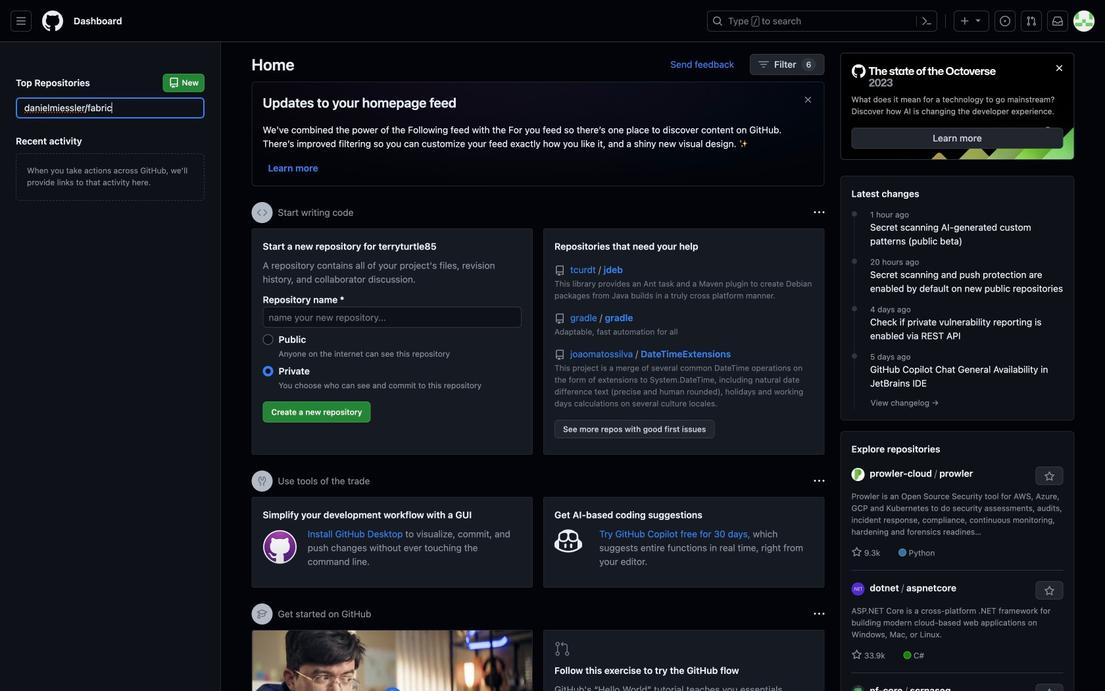 Task type: describe. For each thing, give the bounding box(es) containing it.
try the github flow element
[[544, 630, 825, 691]]

2 dot fill image from the top
[[850, 303, 860, 314]]

@dotnet profile image
[[852, 582, 865, 596]]

star this repository image for @prowler-cloud profile icon
[[1045, 471, 1055, 482]]

2 dot fill image from the top
[[850, 351, 860, 361]]

tools image
[[257, 476, 268, 486]]

2 repo image from the top
[[555, 314, 565, 324]]

name your new repository... text field
[[263, 307, 522, 328]]

explore element
[[841, 53, 1075, 691]]

why am i seeing this? image for repositories that need your help element
[[814, 207, 825, 218]]

triangle down image
[[973, 15, 984, 25]]

@prowler-cloud profile image
[[852, 468, 865, 481]]

plus image
[[960, 16, 971, 26]]

explore repositories navigation
[[841, 431, 1075, 691]]

1 horizontal spatial git pull request image
[[1027, 16, 1037, 26]]

get ai-based coding suggestions element
[[544, 497, 825, 588]]

simplify your development workflow with a gui element
[[252, 497, 533, 588]]

filter image
[[759, 59, 769, 70]]

star this repository image
[[1045, 689, 1055, 691]]

1 repo image from the top
[[555, 266, 565, 276]]

homepage image
[[42, 11, 63, 32]]

git pull request image inside try the github flow element
[[555, 641, 571, 657]]

Top Repositories search field
[[16, 97, 205, 118]]

what is github? element
[[252, 630, 533, 691]]

star image
[[852, 547, 863, 558]]

1 dot fill image from the top
[[850, 209, 860, 219]]



Task type: vqa. For each thing, say whether or not it's contained in the screenshot.
squarespace-
no



Task type: locate. For each thing, give the bounding box(es) containing it.
0 vertical spatial dot fill image
[[850, 209, 860, 219]]

0 horizontal spatial git pull request image
[[555, 641, 571, 657]]

repositories that need your help element
[[544, 228, 825, 455]]

3 why am i seeing this? image from the top
[[814, 609, 825, 619]]

1 star this repository image from the top
[[1045, 471, 1055, 482]]

issue opened image
[[1000, 16, 1011, 26]]

repo image
[[555, 266, 565, 276], [555, 314, 565, 324]]

notifications image
[[1053, 16, 1064, 26]]

0 vertical spatial dot fill image
[[850, 256, 860, 267]]

2 why am i seeing this? image from the top
[[814, 476, 825, 486]]

1 why am i seeing this? image from the top
[[814, 207, 825, 218]]

what is github? image
[[252, 631, 532, 691]]

1 vertical spatial dot fill image
[[850, 303, 860, 314]]

Find a repository… text field
[[16, 97, 205, 118]]

0 vertical spatial repo image
[[555, 266, 565, 276]]

1 vertical spatial why am i seeing this? image
[[814, 476, 825, 486]]

star image
[[852, 650, 863, 660]]

git pull request image
[[1027, 16, 1037, 26], [555, 641, 571, 657]]

mortar board image
[[257, 609, 268, 619]]

dot fill image
[[850, 209, 860, 219], [850, 351, 860, 361]]

0 vertical spatial git pull request image
[[1027, 16, 1037, 26]]

star this repository image
[[1045, 471, 1055, 482], [1045, 586, 1055, 596]]

2 star this repository image from the top
[[1045, 586, 1055, 596]]

close image
[[1055, 63, 1065, 73]]

1 vertical spatial star this repository image
[[1045, 586, 1055, 596]]

dot fill image
[[850, 256, 860, 267], [850, 303, 860, 314]]

repo image
[[555, 350, 565, 360]]

start a new repository element
[[252, 228, 533, 455]]

star this repository image for "@dotnet profile" image
[[1045, 586, 1055, 596]]

1 vertical spatial dot fill image
[[850, 351, 860, 361]]

github logo image
[[852, 64, 997, 88]]

code image
[[257, 207, 268, 218]]

command palette image
[[922, 16, 933, 26]]

1 vertical spatial git pull request image
[[555, 641, 571, 657]]

1 dot fill image from the top
[[850, 256, 860, 267]]

0 vertical spatial why am i seeing this? image
[[814, 207, 825, 218]]

why am i seeing this? image for get ai-based coding suggestions element
[[814, 476, 825, 486]]

2 vertical spatial why am i seeing this? image
[[814, 609, 825, 619]]

github desktop image
[[263, 530, 297, 564]]

why am i seeing this? image
[[814, 207, 825, 218], [814, 476, 825, 486], [814, 609, 825, 619]]

why am i seeing this? image for try the github flow element
[[814, 609, 825, 619]]

None radio
[[263, 334, 273, 345], [263, 366, 273, 376], [263, 334, 273, 345], [263, 366, 273, 376]]

1 vertical spatial repo image
[[555, 314, 565, 324]]

x image
[[803, 94, 814, 105]]

0 vertical spatial star this repository image
[[1045, 471, 1055, 482]]



